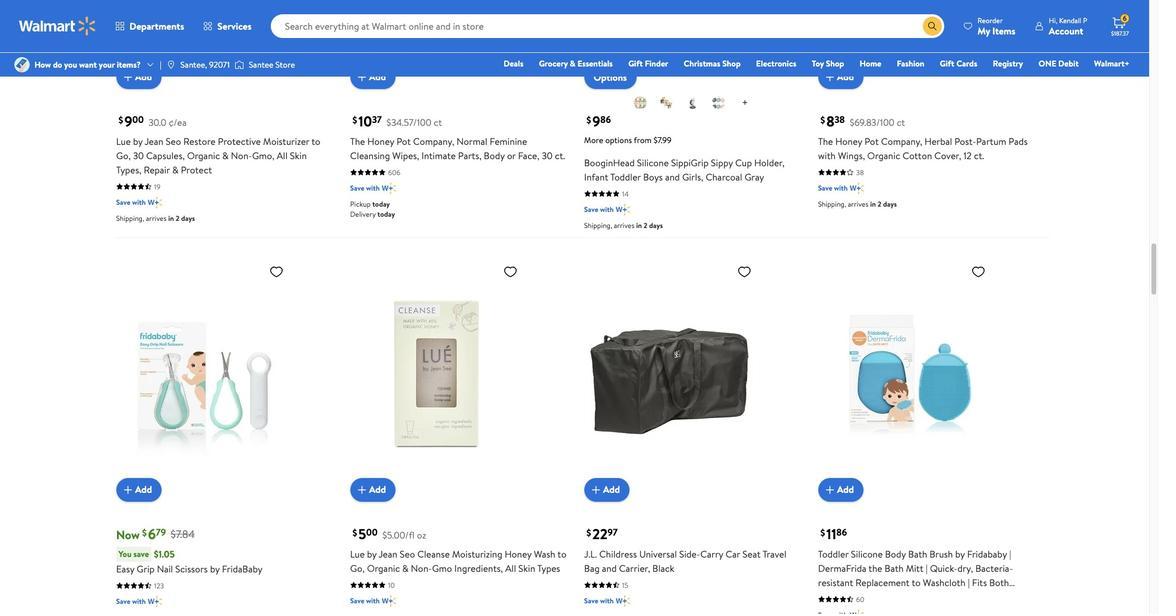 Task type: vqa. For each thing, say whether or not it's contained in the screenshot.
big!
no



Task type: locate. For each thing, give the bounding box(es) containing it.
0 vertical spatial lue
[[116, 135, 131, 148]]

1 horizontal spatial arrives
[[614, 220, 635, 230]]

1 vertical spatial 38
[[857, 167, 864, 177]]

the
[[350, 135, 365, 148], [819, 135, 834, 148]]

$ left 5
[[353, 526, 357, 539]]

1 ct. from the left
[[555, 149, 565, 162]]

home link
[[855, 57, 887, 70]]

items
[[993, 24, 1016, 37]]

1 horizontal spatial 6
[[1123, 13, 1127, 23]]

1 vertical spatial or
[[848, 590, 857, 603]]

add for $69.83/100 ct
[[838, 70, 855, 83]]

organic down $5.00/fl on the bottom left of the page
[[367, 562, 400, 575]]

38
[[835, 113, 845, 126], [857, 167, 864, 177]]

save
[[134, 548, 149, 560]]

1 gift from the left
[[629, 58, 643, 70]]

now
[[116, 527, 140, 543]]

ct right the $34.57/100
[[434, 116, 442, 129]]

add to cart image
[[355, 70, 369, 84], [823, 70, 838, 84], [355, 483, 369, 497]]

0 horizontal spatial shipping,
[[116, 213, 144, 223]]

1 horizontal spatial bath
[[909, 548, 928, 561]]

to right wash
[[558, 548, 567, 561]]

86 up more
[[601, 113, 611, 126]]

10 up the cleansing
[[359, 111, 372, 131]]

30 right face,
[[542, 149, 553, 162]]

ct. right face,
[[555, 149, 565, 162]]

grocery & essentials
[[539, 58, 613, 70]]

lue inside $ 5 00 $5.00/fl oz lue by jean seo cleanse moisturizing honey wash to go, organic & non-gmo ingredients, all skin types
[[350, 548, 365, 561]]

p
[[1084, 15, 1088, 25]]

0 horizontal spatial shop
[[723, 58, 741, 70]]

herbal
[[925, 135, 953, 148]]

1 horizontal spatial company,
[[882, 135, 923, 148]]

0 vertical spatial 38
[[835, 113, 845, 126]]

skin
[[290, 149, 307, 162], [519, 562, 536, 575]]

sippy
[[711, 156, 733, 169]]

ingredients,
[[455, 562, 503, 575]]

toddler inside booginhead silicone sippigrip sippy cup holder, infant toddler boys and girls, charcoal gray
[[611, 170, 641, 183]]

honey inside $ 8 38 $69.83/100 ct the honey pot company, herbal post-partum pads with wings, organic cotton cover, 12 ct.
[[836, 135, 863, 148]]

2 shop from the left
[[826, 58, 845, 70]]

company, up 'cotton'
[[882, 135, 923, 148]]

1 shop from the left
[[723, 58, 741, 70]]

registry link
[[988, 57, 1029, 70]]

2 horizontal spatial  image
[[235, 59, 244, 71]]

shop right toy on the top of page
[[826, 58, 845, 70]]

skin down moisturizer
[[290, 149, 307, 162]]

2 ct from the left
[[897, 116, 906, 129]]

14
[[622, 189, 629, 199]]

pads
[[1009, 135, 1028, 148]]

company, inside $ 8 38 $69.83/100 ct the honey pot company, herbal post-partum pads with wings, organic cotton cover, 12 ct.
[[882, 135, 923, 148]]

86 inside $ 11 86
[[837, 526, 848, 539]]

$ left the '22'
[[587, 526, 592, 539]]

to down mitt
[[912, 576, 921, 589]]

all right the ingredients,
[[505, 562, 516, 575]]

$ for $ 5 00 $5.00/fl oz lue by jean seo cleanse moisturizing honey wash to go, organic & non-gmo ingredients, all skin types
[[353, 526, 357, 539]]

skin inside $ 9 00 30.0 ¢/ea lue by jean seo restore protective moisturizer to go, 30 capsules, organic & non-gmo, all skin types, repair & protect
[[290, 149, 307, 162]]

shop right the christmas
[[723, 58, 741, 70]]

86 inside $ 9 86
[[601, 113, 611, 126]]

1 horizontal spatial 38
[[857, 167, 864, 177]]

86 up the dermafrida
[[837, 526, 848, 539]]

2
[[878, 199, 882, 209], [176, 213, 180, 223], [644, 220, 648, 230]]

30
[[133, 149, 144, 162], [542, 149, 553, 162]]

add up $5.00/fl on the bottom left of the page
[[369, 483, 386, 496]]

silicone inside toddler silicone body bath brush by fridababy | dermafrida the bath mitt | quick-dry, bacteria- resistant replacement to washcloth | fits both parent or child
[[851, 548, 883, 561]]

organic inside $ 8 38 $69.83/100 ct the honey pot company, herbal post-partum pads with wings, organic cotton cover, 12 ct.
[[868, 149, 901, 162]]

shipping, arrives in 2 days down the wings,
[[819, 199, 897, 209]]

2 gift from the left
[[940, 58, 955, 70]]

to inside toddler silicone body bath brush by fridababy | dermafrida the bath mitt | quick-dry, bacteria- resistant replacement to washcloth | fits both parent or child
[[912, 576, 921, 589]]

home
[[860, 58, 882, 70]]

shipping, down the wings,
[[819, 199, 847, 209]]

1 horizontal spatial and
[[665, 170, 680, 183]]

save for $5.00/fl oz
[[350, 596, 365, 606]]

skin inside $ 5 00 $5.00/fl oz lue by jean seo cleanse moisturizing honey wash to go, organic & non-gmo ingredients, all skin types
[[519, 562, 536, 575]]

seo inside $ 5 00 $5.00/fl oz lue by jean seo cleanse moisturizing honey wash to go, organic & non-gmo ingredients, all skin types
[[400, 548, 415, 561]]

pickup today delivery today
[[350, 199, 395, 219]]

all for 9
[[277, 149, 288, 162]]

1 horizontal spatial to
[[558, 548, 567, 561]]

1 horizontal spatial 00
[[366, 526, 378, 539]]

walmart plus image
[[851, 182, 865, 194], [616, 204, 630, 215], [616, 595, 630, 607], [148, 596, 162, 608]]

0 vertical spatial 6
[[1123, 13, 1127, 23]]

+
[[742, 95, 749, 110]]

save with for 22
[[584, 596, 614, 606]]

1 horizontal spatial organic
[[367, 562, 400, 575]]

00 for 5
[[366, 526, 378, 539]]

by inside $ 9 00 30.0 ¢/ea lue by jean seo restore protective moisturizer to go, 30 capsules, organic & non-gmo, all skin types, repair & protect
[[133, 135, 143, 148]]

organic right the wings,
[[868, 149, 901, 162]]

deals
[[504, 58, 524, 70]]

38 inside $ 8 38 $69.83/100 ct the honey pot company, herbal post-partum pads with wings, organic cotton cover, 12 ct.
[[835, 113, 845, 126]]

ct right $69.83/100
[[897, 116, 906, 129]]

gift inside gift finder "link"
[[629, 58, 643, 70]]

0 horizontal spatial 6
[[148, 524, 156, 544]]

or down feminine
[[507, 149, 516, 162]]

to right moisturizer
[[312, 135, 321, 148]]

silicone up boys
[[637, 156, 669, 169]]

walmart plus image down 14
[[616, 204, 630, 215]]

shipping, for 8
[[819, 199, 847, 209]]

shipping,
[[819, 199, 847, 209], [116, 213, 144, 223], [584, 220, 613, 230]]

bath up mitt
[[909, 548, 928, 561]]

arrives down the wings,
[[848, 199, 869, 209]]

lue inside $ 9 00 30.0 ¢/ea lue by jean seo restore protective moisturizer to go, 30 capsules, organic & non-gmo, all skin types, repair & protect
[[116, 135, 131, 148]]

days for 9
[[181, 213, 195, 223]]

$ inside $ 22 97
[[587, 526, 592, 539]]

1 vertical spatial lue
[[350, 548, 365, 561]]

1 horizontal spatial seo
[[400, 548, 415, 561]]

grocery
[[539, 58, 568, 70]]

toddler silicone body bath brush by fridababy | dermafrida the bath mitt | quick-dry, bacteria-resistant replacement to washcloth | fits both parent or child image
[[819, 259, 991, 492]]

gift
[[629, 58, 643, 70], [940, 58, 955, 70]]

walmart plus image down 123
[[148, 596, 162, 608]]

1 horizontal spatial honey
[[505, 548, 532, 561]]

walmart plus image for 9
[[148, 196, 162, 208]]

debit
[[1059, 58, 1079, 70]]

$ for $ 9 00 30.0 ¢/ea lue by jean seo restore protective moisturizer to go, 30 capsules, organic & non-gmo, all skin types, repair & protect
[[119, 113, 123, 126]]

santee,
[[181, 59, 207, 71]]

you
[[64, 59, 77, 71]]

38 left $69.83/100
[[835, 113, 845, 126]]

the inside '$ 10 37 $34.57/100 ct the honey pot company, normal feminine cleansing wipes, intimate parts, body or face, 30 ct.'
[[350, 135, 365, 148]]

2 the from the left
[[819, 135, 834, 148]]

1 horizontal spatial toddler
[[819, 548, 849, 561]]

gift left cards at the top right of page
[[940, 58, 955, 70]]

jean for 5
[[379, 548, 398, 561]]

 image left santee,
[[166, 60, 176, 70]]

arrives down 19
[[146, 213, 167, 223]]

all for 5
[[505, 562, 516, 575]]

0 vertical spatial skin
[[290, 149, 307, 162]]

Search search field
[[271, 14, 945, 38]]

0 horizontal spatial gift
[[629, 58, 643, 70]]

2 horizontal spatial shipping,
[[819, 199, 847, 209]]

$ inside $ 11 86
[[821, 526, 826, 539]]

79
[[156, 526, 166, 539]]

add to cart image for 11
[[823, 483, 838, 497]]

0 vertical spatial 86
[[601, 113, 611, 126]]

lue down 5
[[350, 548, 365, 561]]

departments button
[[106, 12, 194, 40]]

0 horizontal spatial 00
[[132, 113, 144, 126]]

add to cart image right your
[[121, 70, 135, 84]]

skin for 9
[[290, 149, 307, 162]]

the honey pot company, normal feminine cleansing wipes, intimate parts, body or face, 30 ct. image
[[350, 0, 523, 79]]

save for 30.0 ¢/ea
[[116, 197, 130, 207]]

company,
[[413, 135, 455, 148], [882, 135, 923, 148]]

1 vertical spatial 00
[[366, 526, 378, 539]]

skin left types
[[519, 562, 536, 575]]

body
[[484, 149, 505, 162], [886, 548, 906, 561]]

seo for 5
[[400, 548, 415, 561]]

 image
[[14, 57, 30, 72], [235, 59, 244, 71], [166, 60, 176, 70]]

honey for 10
[[368, 135, 394, 148]]

honey left wash
[[505, 548, 532, 561]]

| right mitt
[[926, 562, 928, 575]]

1 horizontal spatial go,
[[350, 562, 365, 575]]

by inside you save $1.05 easy grip nail scissors by fridababy
[[210, 562, 220, 576]]

lue
[[116, 135, 131, 148], [350, 548, 365, 561]]

00 left 30.0
[[132, 113, 144, 126]]

honey inside '$ 10 37 $34.57/100 ct the honey pot company, normal feminine cleansing wipes, intimate parts, body or face, 30 ct.'
[[368, 135, 394, 148]]

body down feminine
[[484, 149, 505, 162]]

body up replacement
[[886, 548, 906, 561]]

ct. for 10
[[555, 149, 565, 162]]

$ left "11"
[[821, 526, 826, 539]]

0 horizontal spatial honey
[[368, 135, 394, 148]]

all inside $ 5 00 $5.00/fl oz lue by jean seo cleanse moisturizing honey wash to go, organic & non-gmo ingredients, all skin types
[[505, 562, 516, 575]]

add right your
[[135, 70, 152, 83]]

hi, kendall p account
[[1049, 15, 1088, 37]]

save with for $69.83/100 ct
[[819, 183, 848, 193]]

1 vertical spatial silicone
[[851, 548, 883, 561]]

0 horizontal spatial 9
[[124, 111, 132, 131]]

toddler up the dermafrida
[[819, 548, 849, 561]]

ct inside $ 8 38 $69.83/100 ct the honey pot company, herbal post-partum pads with wings, organic cotton cover, 12 ct.
[[897, 116, 906, 129]]

1 horizontal spatial 86
[[837, 526, 848, 539]]

2 horizontal spatial 2
[[878, 199, 882, 209]]

1 horizontal spatial in
[[637, 220, 642, 230]]

departments
[[130, 20, 184, 33]]

 image for santee store
[[235, 59, 244, 71]]

0 horizontal spatial 2
[[176, 213, 180, 223]]

silicone up the
[[851, 548, 883, 561]]

shop for toy shop
[[826, 58, 845, 70]]

jean
[[145, 135, 164, 148], [379, 548, 398, 561]]

store
[[276, 59, 295, 71]]

toy shop
[[812, 58, 845, 70]]

2 9 from the left
[[593, 111, 601, 131]]

moisturizer
[[263, 135, 310, 148]]

non- inside $ 5 00 $5.00/fl oz lue by jean seo cleanse moisturizing honey wash to go, organic & non-gmo ingredients, all skin types
[[411, 562, 432, 575]]

| left fits
[[968, 576, 970, 589]]

to inside $ 5 00 $5.00/fl oz lue by jean seo cleanse moisturizing honey wash to go, organic & non-gmo ingredients, all skin types
[[558, 548, 567, 561]]

pot up "wipes,"
[[397, 135, 411, 148]]

carry
[[701, 548, 724, 561]]

2 horizontal spatial days
[[884, 199, 897, 209]]

0 vertical spatial seo
[[166, 135, 181, 148]]

add button for 30.0 ¢/ea
[[116, 65, 162, 89]]

add button for $69.83/100 ct
[[819, 65, 864, 89]]

0 vertical spatial go,
[[116, 149, 131, 162]]

organic down restore
[[187, 149, 220, 162]]

santee, 92071
[[181, 59, 230, 71]]

gift left the finder
[[629, 58, 643, 70]]

go, up types,
[[116, 149, 131, 162]]

1 horizontal spatial the
[[819, 135, 834, 148]]

organic inside $ 5 00 $5.00/fl oz lue by jean seo cleanse moisturizing honey wash to go, organic & non-gmo ingredients, all skin types
[[367, 562, 400, 575]]

parts,
[[458, 149, 482, 162]]

grocery & essentials link
[[534, 57, 619, 70]]

0 horizontal spatial shipping, arrives in 2 days
[[116, 213, 195, 223]]

in for 8
[[871, 199, 876, 209]]

1 horizontal spatial or
[[848, 590, 857, 603]]

now $ 6 79 $7.84
[[116, 524, 195, 544]]

bath
[[909, 548, 928, 561], [885, 562, 904, 575]]

30.0
[[149, 116, 166, 129]]

0 vertical spatial body
[[484, 149, 505, 162]]

0 horizontal spatial and
[[602, 562, 617, 575]]

honey up the wings,
[[836, 135, 863, 148]]

add to cart image up the '22'
[[589, 483, 603, 497]]

$ 11 86
[[821, 524, 848, 544]]

walmart+ link
[[1089, 57, 1136, 70]]

walmart plus image
[[382, 182, 396, 194], [148, 196, 162, 208], [382, 595, 396, 607], [851, 609, 865, 614]]

86 for 11
[[837, 526, 848, 539]]

1 vertical spatial seo
[[400, 548, 415, 561]]

2 ct. from the left
[[975, 149, 985, 162]]

0 horizontal spatial go,
[[116, 149, 131, 162]]

the honey pot company, herbal post-partum pads with wings, organic cotton cover, 12 ct. image
[[819, 0, 991, 79]]

2 company, from the left
[[882, 135, 923, 148]]

$ left 37
[[353, 113, 357, 126]]

the inside $ 8 38 $69.83/100 ct the honey pot company, herbal post-partum pads with wings, organic cotton cover, 12 ct.
[[819, 135, 834, 148]]

ct. inside '$ 10 37 $34.57/100 ct the honey pot company, normal feminine cleansing wipes, intimate parts, body or face, 30 ct.'
[[555, 149, 565, 162]]

Walmart Site-Wide search field
[[271, 14, 945, 38]]

11
[[827, 524, 837, 544]]

seat
[[743, 548, 761, 561]]

1 pot from the left
[[397, 135, 411, 148]]

1 vertical spatial all
[[505, 562, 516, 575]]

10 down $5.00/fl on the bottom left of the page
[[388, 580, 395, 590]]

1 horizontal spatial shop
[[826, 58, 845, 70]]

ct for 10
[[434, 116, 442, 129]]

$ inside $ 8 38 $69.83/100 ct the honey pot company, herbal post-partum pads with wings, organic cotton cover, 12 ct.
[[821, 113, 826, 126]]

organic
[[187, 149, 220, 162], [868, 149, 901, 162], [367, 562, 400, 575]]

arrives down 14
[[614, 220, 635, 230]]

1 vertical spatial jean
[[379, 548, 398, 561]]

$ inside $ 9 00 30.0 ¢/ea lue by jean seo restore protective moisturizer to go, 30 capsules, organic & non-gmo, all skin types, repair & protect
[[119, 113, 123, 126]]

1 the from the left
[[350, 135, 365, 148]]

go, down 5
[[350, 562, 365, 575]]

606
[[388, 167, 401, 177]]

today right pickup
[[373, 199, 390, 209]]

0 vertical spatial all
[[277, 149, 288, 162]]

 image for santee, 92071
[[166, 60, 176, 70]]

1 company, from the left
[[413, 135, 455, 148]]

pot inside '$ 10 37 $34.57/100 ct the honey pot company, normal feminine cleansing wipes, intimate parts, body or face, 30 ct.'
[[397, 135, 411, 148]]

6 up save
[[148, 524, 156, 544]]

6 up $187.37
[[1123, 13, 1127, 23]]

seo for 9
[[166, 135, 181, 148]]

0 horizontal spatial all
[[277, 149, 288, 162]]

10 inside '$ 10 37 $34.57/100 ct the honey pot company, normal feminine cleansing wipes, intimate parts, body or face, 30 ct.'
[[359, 111, 372, 131]]

2 horizontal spatial honey
[[836, 135, 863, 148]]

by inside toddler silicone body bath brush by fridababy | dermafrida the bath mitt | quick-dry, bacteria- resistant replacement to washcloth | fits both parent or child
[[956, 548, 965, 561]]

child
[[859, 590, 881, 603]]

$
[[119, 113, 123, 126], [353, 113, 357, 126], [587, 113, 592, 126], [821, 113, 826, 126], [142, 526, 147, 539], [353, 526, 357, 539], [587, 526, 592, 539], [821, 526, 826, 539]]

shop
[[723, 58, 741, 70], [826, 58, 845, 70]]

company, up intimate at the left
[[413, 135, 455, 148]]

camo dots bam blue image
[[660, 95, 674, 110]]

lue for 5
[[350, 548, 365, 561]]

1 vertical spatial toddler
[[819, 548, 849, 561]]

6 inside 6 $187.37
[[1123, 13, 1127, 23]]

1 horizontal spatial ct.
[[975, 149, 985, 162]]

1 horizontal spatial body
[[886, 548, 906, 561]]

1 horizontal spatial non-
[[411, 562, 432, 575]]

1 horizontal spatial days
[[649, 220, 663, 230]]

jean inside $ 9 00 30.0 ¢/ea lue by jean seo restore protective moisturizer to go, 30 capsules, organic & non-gmo, all skin types, repair & protect
[[145, 135, 164, 148]]

2 horizontal spatial arrives
[[848, 199, 869, 209]]

$7.84
[[171, 527, 195, 542]]

& down $5.00/fl on the bottom left of the page
[[402, 562, 409, 575]]

my
[[978, 24, 991, 37]]

& down the "capsules,"
[[172, 163, 179, 176]]

shipping, arrives in 2 days down 19
[[116, 213, 195, 223]]

1 horizontal spatial skin
[[519, 562, 536, 575]]

1 horizontal spatial 30
[[542, 149, 553, 162]]

you
[[119, 548, 132, 560]]

& down protective
[[222, 149, 229, 162]]

2 horizontal spatial to
[[912, 576, 921, 589]]

toddler up 14
[[611, 170, 641, 183]]

0 horizontal spatial in
[[168, 213, 174, 223]]

add to favorites list, lue by jean seo cleanse moisturizing honey wash to go, organic & non-gmo ingredients, all skin types image
[[504, 264, 518, 279]]

all down moisturizer
[[277, 149, 288, 162]]

$ left '8'
[[821, 113, 826, 126]]

0 horizontal spatial the
[[350, 135, 365, 148]]

1 vertical spatial 10
[[388, 580, 395, 590]]

non- down protective
[[231, 149, 252, 162]]

the for 8
[[819, 135, 834, 148]]

pot down $69.83/100
[[865, 135, 879, 148]]

in for 9
[[168, 213, 174, 223]]

0 horizontal spatial days
[[181, 213, 195, 223]]

cover,
[[935, 149, 962, 162]]

and inside booginhead silicone sippigrip sippy cup holder, infant toddler boys and girls, charcoal gray
[[665, 170, 680, 183]]

and right boys
[[665, 170, 680, 183]]

all
[[277, 149, 288, 162], [505, 562, 516, 575]]

1 horizontal spatial pot
[[865, 135, 879, 148]]

0 horizontal spatial arrives
[[146, 213, 167, 223]]

or left child
[[848, 590, 857, 603]]

$7.99
[[654, 134, 672, 146]]

9 left 30.0
[[124, 111, 132, 131]]

and inside j.l. childress universal side-carry car seat travel bag and carrier, black
[[602, 562, 617, 575]]

resistant
[[819, 576, 854, 589]]

0 vertical spatial toddler
[[611, 170, 641, 183]]

0 vertical spatial and
[[665, 170, 680, 183]]

gift for gift finder
[[629, 58, 643, 70]]

shipping, down 'infant'
[[584, 220, 613, 230]]

1 horizontal spatial gift
[[940, 58, 955, 70]]

the down '8'
[[819, 135, 834, 148]]

honey for 8
[[836, 135, 863, 148]]

lue for 9
[[116, 135, 131, 148]]

add to cart image
[[121, 70, 135, 84], [121, 483, 135, 497], [589, 483, 603, 497], [823, 483, 838, 497]]

by inside $ 5 00 $5.00/fl oz lue by jean seo cleanse moisturizing honey wash to go, organic & non-gmo ingredients, all skin types
[[367, 548, 377, 561]]

2 horizontal spatial in
[[871, 199, 876, 209]]

all inside $ 9 00 30.0 ¢/ea lue by jean seo restore protective moisturizer to go, 30 capsules, organic & non-gmo, all skin types, repair & protect
[[277, 149, 288, 162]]

save for 22
[[584, 596, 599, 606]]

0 vertical spatial jean
[[145, 135, 164, 148]]

jean inside $ 5 00 $5.00/fl oz lue by jean seo cleanse moisturizing honey wash to go, organic & non-gmo ingredients, all skin types
[[379, 548, 398, 561]]

0 horizontal spatial seo
[[166, 135, 181, 148]]

easy grip nail scissors by fridababy image
[[116, 259, 289, 492]]

ct. right the 12
[[975, 149, 985, 162]]

ct. for 8
[[975, 149, 985, 162]]

00 left $5.00/fl on the bottom left of the page
[[366, 526, 378, 539]]

9 up more
[[593, 111, 601, 131]]

1 vertical spatial to
[[558, 548, 567, 561]]

1 vertical spatial go,
[[350, 562, 365, 575]]

1 9 from the left
[[124, 111, 132, 131]]

one debit link
[[1034, 57, 1085, 70]]

moisturizing
[[452, 548, 503, 561]]

by
[[133, 135, 143, 148], [367, 548, 377, 561], [956, 548, 965, 561], [210, 562, 220, 576]]

lue by jean seo cleanse moisturizing honey wash to go, organic & non-gmo ingredients, all skin types image
[[350, 259, 523, 492]]

honey up the cleansing
[[368, 135, 394, 148]]

bath up replacement
[[885, 562, 904, 575]]

$ for $ 8 38 $69.83/100 ct the honey pot company, herbal post-partum pads with wings, organic cotton cover, 12 ct.
[[821, 113, 826, 126]]

ct. inside $ 8 38 $69.83/100 ct the honey pot company, herbal post-partum pads with wings, organic cotton cover, 12 ct.
[[975, 149, 985, 162]]

00 inside $ 9 00 30.0 ¢/ea lue by jean seo restore protective moisturizer to go, 30 capsules, organic & non-gmo, all skin types, repair & protect
[[132, 113, 144, 126]]

$ left 79
[[142, 526, 147, 539]]

add up 97
[[603, 483, 620, 496]]

cotton
[[903, 149, 933, 162]]

1 ct from the left
[[434, 116, 442, 129]]

wipes,
[[393, 149, 419, 162]]

non- down cleanse
[[411, 562, 432, 575]]

0 vertical spatial to
[[312, 135, 321, 148]]

non- inside $ 9 00 30.0 ¢/ea lue by jean seo restore protective moisturizer to go, 30 capsules, organic & non-gmo, all skin types, repair & protect
[[231, 149, 252, 162]]

toddler inside toddler silicone body bath brush by fridababy | dermafrida the bath mitt | quick-dry, bacteria- resistant replacement to washcloth | fits both parent or child
[[819, 548, 849, 561]]

1 30 from the left
[[133, 149, 144, 162]]

add up $ 11 86
[[838, 483, 855, 496]]

add to cart image up now at the left bottom of page
[[121, 483, 135, 497]]

booginhead
[[584, 156, 635, 169]]

0 horizontal spatial 38
[[835, 113, 845, 126]]

in
[[871, 199, 876, 209], [168, 213, 174, 223], [637, 220, 642, 230]]

2 vertical spatial to
[[912, 576, 921, 589]]

arrives for 9
[[146, 213, 167, 223]]

2 for 8
[[878, 199, 882, 209]]

add up 37
[[369, 70, 386, 83]]

1 vertical spatial body
[[886, 548, 906, 561]]

$ left 30.0
[[119, 113, 123, 126]]

9 inside $ 9 00 30.0 ¢/ea lue by jean seo restore protective moisturizer to go, 30 capsules, organic & non-gmo, all skin types, repair & protect
[[124, 111, 132, 131]]

jean up the "capsules,"
[[145, 135, 164, 148]]

0 horizontal spatial jean
[[145, 135, 164, 148]]

30 inside '$ 10 37 $34.57/100 ct the honey pot company, normal feminine cleansing wipes, intimate parts, body or face, 30 ct.'
[[542, 149, 553, 162]]

add to favorites list, toddler silicone body bath brush by fridababy | dermafrida the bath mitt | quick-dry, bacteria-resistant replacement to washcloth | fits both parent or child image
[[972, 264, 986, 279]]

$ inside $ 5 00 $5.00/fl oz lue by jean seo cleanse moisturizing honey wash to go, organic & non-gmo ingredients, all skin types
[[353, 526, 357, 539]]

essentials
[[578, 58, 613, 70]]

brush
[[930, 548, 954, 561]]

options link
[[584, 65, 637, 89]]

0 horizontal spatial toddler
[[611, 170, 641, 183]]

1 horizontal spatial lue
[[350, 548, 365, 561]]

0 horizontal spatial or
[[507, 149, 516, 162]]

add button for $5.00/fl oz
[[350, 478, 396, 502]]

1 vertical spatial skin
[[519, 562, 536, 575]]

you save $1.05 easy grip nail scissors by fridababy
[[116, 548, 263, 576]]

jean down $5.00/fl on the bottom left of the page
[[379, 548, 398, 561]]

christmas shop
[[684, 58, 741, 70]]

1 vertical spatial and
[[602, 562, 617, 575]]

save with
[[350, 183, 380, 193], [819, 183, 848, 193], [116, 197, 146, 207], [584, 204, 614, 214], [350, 596, 380, 606], [584, 596, 614, 606], [116, 596, 146, 606]]

shipping, down types,
[[116, 213, 144, 223]]

walmart plus image for 5
[[382, 595, 396, 607]]

ct
[[434, 116, 442, 129], [897, 116, 906, 129]]

$ inside '$ 10 37 $34.57/100 ct the honey pot company, normal feminine cleansing wipes, intimate parts, body or face, 30 ct.'
[[353, 113, 357, 126]]

0 horizontal spatial pot
[[397, 135, 411, 148]]

2 pot from the left
[[865, 135, 879, 148]]

company, inside '$ 10 37 $34.57/100 ct the honey pot company, normal feminine cleansing wipes, intimate parts, body or face, 30 ct.'
[[413, 135, 455, 148]]

shipping, arrives in 2 days down 14
[[584, 220, 663, 230]]

0 horizontal spatial bath
[[885, 562, 904, 575]]

add down 'toy shop' link
[[838, 70, 855, 83]]

$ inside $ 9 86
[[587, 113, 592, 126]]

pot inside $ 8 38 $69.83/100 ct the honey pot company, herbal post-partum pads with wings, organic cotton cover, 12 ct.
[[865, 135, 879, 148]]

1 vertical spatial 86
[[837, 526, 848, 539]]

the up the cleansing
[[350, 135, 365, 148]]

1 horizontal spatial silicone
[[851, 548, 883, 561]]

37
[[372, 113, 382, 126]]

gift inside gift cards link
[[940, 58, 955, 70]]

seo down $5.00/fl on the bottom left of the page
[[400, 548, 415, 561]]

 image left how
[[14, 57, 30, 72]]

one
[[1039, 58, 1057, 70]]

seo inside $ 9 00 30.0 ¢/ea lue by jean seo restore protective moisturizer to go, 30 capsules, organic & non-gmo, all skin types, repair & protect
[[166, 135, 181, 148]]

charcoal image
[[686, 95, 700, 110]]

00 inside $ 5 00 $5.00/fl oz lue by jean seo cleanse moisturizing honey wash to go, organic & non-gmo ingredients, all skin types
[[366, 526, 378, 539]]

0 horizontal spatial to
[[312, 135, 321, 148]]

0 horizontal spatial non-
[[231, 149, 252, 162]]

silicone inside booginhead silicone sippigrip sippy cup holder, infant toddler boys and girls, charcoal gray
[[637, 156, 669, 169]]

0 vertical spatial silicone
[[637, 156, 669, 169]]

86 for 9
[[601, 113, 611, 126]]

ct inside '$ 10 37 $34.57/100 ct the honey pot company, normal feminine cleansing wipes, intimate parts, body or face, 30 ct.'
[[434, 116, 442, 129]]

2 30 from the left
[[542, 149, 553, 162]]

2 horizontal spatial organic
[[868, 149, 901, 162]]

seo up the "capsules,"
[[166, 135, 181, 148]]

1 horizontal spatial all
[[505, 562, 516, 575]]

1 horizontal spatial jean
[[379, 548, 398, 561]]

0 vertical spatial 00
[[132, 113, 144, 126]]

protect
[[181, 163, 212, 176]]



Task type: describe. For each thing, give the bounding box(es) containing it.
honey inside $ 5 00 $5.00/fl oz lue by jean seo cleanse moisturizing honey wash to go, organic & non-gmo ingredients, all skin types
[[505, 548, 532, 561]]

how
[[34, 59, 51, 71]]

lue by jean seo restore protective moisturizer to go, 30 capsules, organic & non-gmo, all skin types, repair & protect image
[[116, 0, 289, 79]]

intimate
[[422, 149, 456, 162]]

save with for $5.00/fl oz
[[350, 596, 380, 606]]

one debit
[[1039, 58, 1079, 70]]

gift for gift cards
[[940, 58, 955, 70]]

save with for 30.0 ¢/ea
[[116, 197, 146, 207]]

infant
[[584, 170, 609, 183]]

$ 9 86
[[587, 111, 611, 131]]

feminine
[[490, 135, 527, 148]]

22
[[593, 524, 608, 544]]

1 horizontal spatial shipping, arrives in 2 days
[[584, 220, 663, 230]]

account
[[1049, 24, 1084, 37]]

$ for $ 22 97
[[587, 526, 592, 539]]

1 horizontal spatial 10
[[388, 580, 395, 590]]

electronics link
[[751, 57, 802, 70]]

partum
[[977, 135, 1007, 148]]

go, inside $ 9 00 30.0 ¢/ea lue by jean seo restore protective moisturizer to go, 30 capsules, organic & non-gmo, all skin types, repair & protect
[[116, 149, 131, 162]]

charcoal
[[706, 170, 743, 183]]

or inside '$ 10 37 $34.57/100 ct the honey pot company, normal feminine cleansing wipes, intimate parts, body or face, 30 ct.'
[[507, 149, 516, 162]]

8
[[827, 111, 835, 131]]

fashion
[[897, 58, 925, 70]]

+ button
[[733, 94, 758, 113]]

skin for 5
[[519, 562, 536, 575]]

$ for $ 10 37 $34.57/100 ct the honey pot company, normal feminine cleansing wipes, intimate parts, body or face, 30 ct.
[[353, 113, 357, 126]]

to inside $ 9 00 30.0 ¢/ea lue by jean seo restore protective moisturizer to go, 30 capsules, organic & non-gmo, all skin types, repair & protect
[[312, 135, 321, 148]]

how do you want your items?
[[34, 59, 141, 71]]

add to cart image for 8
[[823, 70, 838, 84]]

add for $34.57/100 ct
[[369, 70, 386, 83]]

walmart image
[[19, 17, 96, 36]]

restore
[[183, 135, 216, 148]]

easy
[[116, 562, 134, 576]]

gmo
[[432, 562, 452, 575]]

want
[[79, 59, 97, 71]]

assorted colors image
[[634, 95, 648, 110]]

charcoal sage rose image
[[712, 95, 726, 110]]

$69.83/100
[[850, 116, 895, 129]]

$ inside now $ 6 79 $7.84
[[142, 526, 147, 539]]

save for $34.57/100 ct
[[350, 183, 365, 193]]

gift finder
[[629, 58, 669, 70]]

silicone for boys
[[637, 156, 669, 169]]

97
[[608, 526, 618, 539]]

more options from $7.99
[[584, 134, 672, 146]]

and for childress
[[602, 562, 617, 575]]

gift cards
[[940, 58, 978, 70]]

add to cart image for 22
[[589, 483, 603, 497]]

deals link
[[499, 57, 529, 70]]

toy shop link
[[807, 57, 850, 70]]

black
[[653, 562, 675, 575]]

2 for 9
[[176, 213, 180, 223]]

hi,
[[1049, 15, 1058, 25]]

add for 22
[[603, 483, 620, 496]]

body inside toddler silicone body bath brush by fridababy | dermafrida the bath mitt | quick-dry, bacteria- resistant replacement to washcloth | fits both parent or child
[[886, 548, 906, 561]]

add button for 22
[[584, 478, 630, 502]]

replacement
[[856, 576, 910, 589]]

more
[[584, 134, 604, 146]]

shipping, arrives in 2 days for 8
[[819, 199, 897, 209]]

silicone for dermafrida
[[851, 548, 883, 561]]

services
[[218, 20, 252, 33]]

childress
[[600, 548, 637, 561]]

walmart plus image for 10
[[382, 182, 396, 194]]

toddler silicone body bath brush by fridababy | dermafrida the bath mitt | quick-dry, bacteria- resistant replacement to washcloth | fits both parent or child
[[819, 548, 1014, 603]]

add for 30.0 ¢/ea
[[135, 70, 152, 83]]

1 horizontal spatial shipping,
[[584, 220, 613, 230]]

123
[[154, 581, 164, 591]]

j.l.
[[584, 548, 597, 561]]

1 horizontal spatial 2
[[644, 220, 648, 230]]

kendall
[[1060, 15, 1082, 25]]

$ for $ 11 86
[[821, 526, 826, 539]]

pot for 10
[[397, 135, 411, 148]]

5
[[359, 524, 366, 544]]

the for 10
[[350, 135, 365, 148]]

$ 5 00 $5.00/fl oz lue by jean seo cleanse moisturizing honey wash to go, organic & non-gmo ingredients, all skin types
[[350, 524, 567, 575]]

walmart plus image down 15
[[616, 595, 630, 607]]

days for 8
[[884, 199, 897, 209]]

j.l. childress universal side-carry car seat travel bag and carrier, black
[[584, 548, 787, 575]]

face,
[[518, 149, 540, 162]]

quick-
[[931, 562, 958, 575]]

from
[[634, 134, 652, 146]]

repair
[[144, 163, 170, 176]]

ct for 8
[[897, 116, 906, 129]]

save for $69.83/100 ct
[[819, 183, 833, 193]]

| up bacteria-
[[1010, 548, 1012, 561]]

dermafrida
[[819, 562, 867, 575]]

your
[[99, 59, 115, 71]]

gray
[[745, 170, 765, 183]]

cards
[[957, 58, 978, 70]]

shop for christmas shop
[[723, 58, 741, 70]]

organic inside $ 9 00 30.0 ¢/ea lue by jean seo restore protective moisturizer to go, 30 capsules, organic & non-gmo, all skin types, repair & protect
[[187, 149, 220, 162]]

save with for $34.57/100 ct
[[350, 183, 380, 193]]

add to favorites list, j.l. childress universal side-carry car seat travel bag and carrier, black image
[[738, 264, 752, 279]]

00 for 9
[[132, 113, 144, 126]]

reorder
[[978, 15, 1003, 25]]

and for silicone
[[665, 170, 680, 183]]

9 for $ 9 86
[[593, 111, 601, 131]]

booginhead silicone sippigrip sippy cup holder, infant toddler boys and girls, charcoal gray
[[584, 156, 785, 183]]

 image for how do you want your items?
[[14, 57, 30, 72]]

girls,
[[683, 170, 704, 183]]

search icon image
[[928, 21, 938, 31]]

company, for 10
[[413, 135, 455, 148]]

j.l. childress universal side-carry car seat travel bag and carrier, black image
[[584, 259, 757, 492]]

add to favorites list, easy grip nail scissors by fridababy image
[[269, 264, 284, 279]]

or inside toddler silicone body bath brush by fridababy | dermafrida the bath mitt | quick-dry, bacteria- resistant replacement to washcloth | fits both parent or child
[[848, 590, 857, 603]]

9 for $ 9 00 30.0 ¢/ea lue by jean seo restore protective moisturizer to go, 30 capsules, organic & non-gmo, all skin types, repair & protect
[[124, 111, 132, 131]]

cleansing
[[350, 149, 390, 162]]

add button for $34.57/100 ct
[[350, 65, 396, 89]]

add up now $ 6 79 $7.84
[[135, 483, 152, 496]]

organic for 8
[[868, 149, 901, 162]]

0 vertical spatial bath
[[909, 548, 928, 561]]

¢/ea
[[169, 116, 187, 129]]

dry,
[[958, 562, 974, 575]]

capsules,
[[146, 149, 185, 162]]

add to cart image for 30.0 ¢/ea
[[121, 70, 135, 84]]

add to cart image for 10
[[355, 70, 369, 84]]

booginhead silicone sippigrip sippy cup holder, infant toddler boys and girls, charcoal gray image
[[584, 0, 757, 79]]

12
[[964, 149, 972, 162]]

pot for 8
[[865, 135, 879, 148]]

body inside '$ 10 37 $34.57/100 ct the honey pot company, normal feminine cleansing wipes, intimate parts, body or face, 30 ct.'
[[484, 149, 505, 162]]

company, for 8
[[882, 135, 923, 148]]

washcloth
[[923, 576, 966, 589]]

mitt
[[906, 562, 924, 575]]

bag
[[584, 562, 600, 575]]

finder
[[645, 58, 669, 70]]

jean for 9
[[145, 135, 164, 148]]

grip
[[137, 562, 155, 576]]

the
[[869, 562, 883, 575]]

side-
[[680, 548, 701, 561]]

& right grocery in the top of the page
[[570, 58, 576, 70]]

| right items?
[[160, 59, 162, 71]]

shipping, for 9
[[116, 213, 144, 223]]

walmart plus image down the wings,
[[851, 182, 865, 194]]

shipping, arrives in 2 days for 9
[[116, 213, 195, 223]]

with inside $ 8 38 $69.83/100 ct the honey pot company, herbal post-partum pads with wings, organic cotton cover, 12 ct.
[[819, 149, 836, 162]]

pickup
[[350, 199, 371, 209]]

add button for 11
[[819, 478, 864, 502]]

add for $5.00/fl oz
[[369, 483, 386, 496]]

gift finder link
[[623, 57, 674, 70]]

30 inside $ 9 00 30.0 ¢/ea lue by jean seo restore protective moisturizer to go, 30 capsules, organic & non-gmo, all skin types, repair & protect
[[133, 149, 144, 162]]

add for 11
[[838, 483, 855, 496]]

toy
[[812, 58, 824, 70]]

fridababy
[[968, 548, 1008, 561]]

protective
[[218, 135, 261, 148]]

santee store
[[249, 59, 295, 71]]

today right the delivery
[[378, 209, 395, 219]]

options
[[606, 134, 632, 146]]

organic for 5
[[367, 562, 400, 575]]

60
[[857, 595, 865, 605]]

$187.37
[[1112, 29, 1130, 37]]

arrives for 8
[[848, 199, 869, 209]]

19
[[154, 182, 160, 192]]

boys
[[644, 170, 663, 183]]

go, inside $ 5 00 $5.00/fl oz lue by jean seo cleanse moisturizing honey wash to go, organic & non-gmo ingredients, all skin types
[[350, 562, 365, 575]]

1 vertical spatial bath
[[885, 562, 904, 575]]

& inside $ 5 00 $5.00/fl oz lue by jean seo cleanse moisturizing honey wash to go, organic & non-gmo ingredients, all skin types
[[402, 562, 409, 575]]

$ for $ 9 86
[[587, 113, 592, 126]]

$34.57/100
[[387, 116, 432, 129]]

services button
[[194, 12, 261, 40]]



